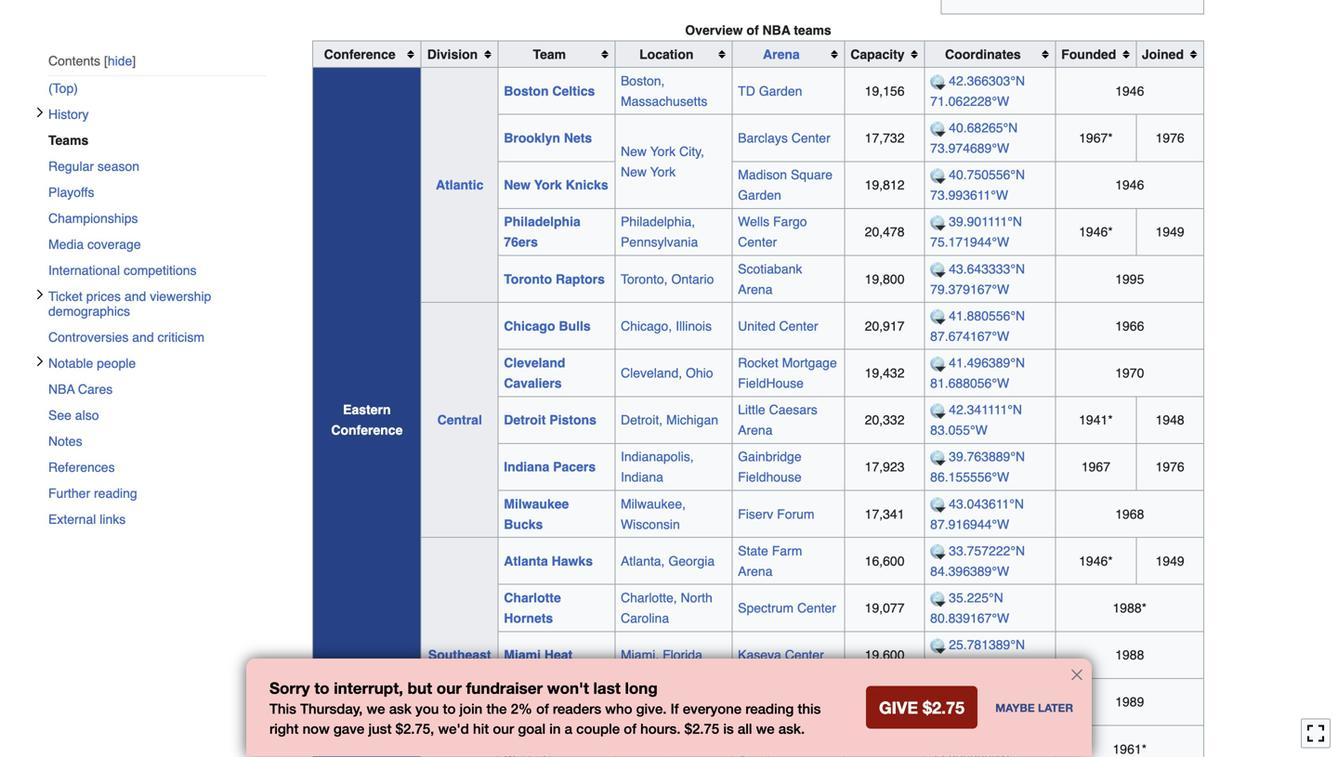 Task type: vqa. For each thing, say whether or not it's contained in the screenshot.


Task type: locate. For each thing, give the bounding box(es) containing it.
arena inside capital one arena
[[738, 752, 773, 757]]

capital
[[738, 732, 779, 747]]

1946*
[[1079, 225, 1113, 240], [1079, 554, 1113, 569]]

our down "the"
[[493, 721, 514, 737]]

1 horizontal spatial we
[[756, 721, 775, 737]]

7 show location on an interactive map image from the top
[[931, 450, 949, 466]]

39.901111°n 75.171944°w link
[[931, 214, 1022, 250]]

1 horizontal spatial indiana
[[621, 470, 664, 485]]

references
[[48, 460, 115, 475]]

center right 'spectrum'
[[797, 601, 836, 616]]

0 vertical spatial x small image
[[34, 289, 46, 300]]

little caesars arena link
[[738, 403, 818, 438]]

ticket prices and viewership demographics
[[48, 289, 211, 319]]

1 1976 from the top
[[1156, 131, 1185, 145]]

1989
[[1116, 695, 1144, 710]]

our inside sorry to interrupt, but our fundraiser won't last long this thursday
[[437, 679, 462, 698]]

fullscreen image
[[1307, 724, 1325, 743]]

fiserv
[[738, 507, 774, 522]]

x small image left notable on the top left
[[34, 356, 46, 367]]

1 vertical spatial to
[[443, 701, 456, 718]]

33.757222°n 84.396389°w
[[931, 544, 1025, 579]]

1 horizontal spatial to
[[443, 701, 456, 718]]

0 vertical spatial 1946*
[[1079, 225, 1113, 240]]

to up thursday
[[314, 679, 330, 698]]

nba up arena link
[[763, 23, 791, 38]]

reading up links
[[94, 486, 137, 501]]

0 vertical spatial we
[[367, 701, 385, 718]]

boston, massachusetts
[[621, 73, 708, 109]]

florida up hours. at the bottom of page
[[674, 695, 714, 710]]

0 horizontal spatial $2.75
[[396, 721, 430, 737]]

garden right the td
[[759, 84, 802, 98]]

$2.75 up d.c. at bottom right
[[685, 721, 720, 737]]

to
[[314, 679, 330, 698], [443, 701, 456, 718]]

also
[[75, 408, 99, 423]]

wells fargo center
[[738, 214, 807, 250]]

overview
[[685, 23, 743, 38]]

controversies and criticism
[[48, 330, 205, 345]]

1 horizontal spatial nba
[[763, 23, 791, 38]]

give $2.75
[[879, 698, 965, 718]]

of right 2% on the left of the page
[[536, 701, 549, 718]]

controversies and criticism link
[[48, 324, 266, 350]]

9 show location on an interactive map image from the top
[[931, 544, 949, 560]]

19,800
[[865, 272, 905, 287]]

2 show location on an interactive map image from the top
[[931, 215, 949, 231]]

6 show location on an interactive map image from the top
[[931, 403, 949, 419]]

southeast link
[[428, 648, 491, 663]]

0 vertical spatial ,
[[360, 701, 363, 718]]

and up notable people link
[[132, 330, 154, 345]]

wells
[[738, 214, 770, 229]]

3 show location on an interactive map image from the top
[[931, 262, 949, 278]]

$2.75 , we'd hit our goal in a couple of hours. $2.75 is all we ask.
[[396, 721, 805, 737]]

conference left "division" at the top left
[[324, 47, 396, 62]]

2 show location on an interactive map image from the top
[[931, 121, 949, 137]]

0 horizontal spatial our
[[437, 679, 462, 698]]

florida right miami,
[[663, 648, 703, 663]]

garden inside the madison square garden
[[738, 188, 781, 203]]

to inside , we ask you to join the 2% of readers who give. if everyone reading this right now gave just
[[443, 701, 456, 718]]

1976 right 1967*
[[1156, 131, 1185, 145]]

ticket prices and viewership demographics link
[[48, 283, 266, 324]]

0 vertical spatial nba
[[763, 23, 791, 38]]

milwaukee,
[[621, 497, 686, 511]]

our for but
[[437, 679, 462, 698]]

0 vertical spatial our
[[437, 679, 462, 698]]

40.750556°n 73.993611°w link
[[931, 167, 1025, 203]]

2 1946 from the top
[[1116, 178, 1144, 193]]

show location on an interactive map image up 84.396389°w
[[931, 544, 949, 560]]

boston celtics link
[[504, 84, 595, 98]]

0 vertical spatial garden
[[759, 84, 802, 98]]

pacers
[[553, 460, 596, 475]]

25.781389°n 80.188056°w
[[931, 638, 1025, 673]]

give.
[[636, 701, 667, 718]]

washington, d.c. link
[[621, 742, 722, 757]]

td garden
[[738, 84, 802, 98]]

2 vertical spatial of
[[624, 721, 637, 737]]

arena down the "capital"
[[738, 752, 773, 757]]

3 show location on an interactive map image from the top
[[931, 591, 949, 607]]

nba inside nba cares link
[[48, 382, 75, 397]]

43.643333°n 79.379167°w
[[931, 261, 1025, 297]]

show location on an interactive map image up 73.974689°w
[[931, 121, 949, 137]]

washington, d.c.
[[621, 742, 722, 757]]

center inside wells fargo center
[[738, 235, 777, 250]]

philadelphia, pennsylvania link
[[621, 214, 698, 250]]

reading
[[94, 486, 137, 501], [746, 701, 794, 718]]

center up square
[[792, 131, 831, 145]]

0 vertical spatial and
[[124, 289, 146, 304]]

show location on an interactive map image for 41.880556°n
[[931, 309, 949, 325]]

notable
[[48, 356, 93, 371]]

arena down scotiabank
[[738, 282, 773, 297]]

center for united center
[[779, 319, 818, 334]]

show location on an interactive map image up 80.839167°w
[[931, 591, 949, 607]]

washington wizards link
[[504, 732, 578, 757]]

0 horizontal spatial indiana
[[504, 460, 550, 475]]

4 show location on an interactive map image from the top
[[931, 638, 949, 654]]

5 show location on an interactive map image from the top
[[931, 732, 949, 748]]

19,156
[[865, 84, 905, 98]]

indianapolis, indiana
[[621, 450, 694, 485]]

conference down eastern
[[331, 423, 403, 438]]

show location on an interactive map image for 38.898056°n
[[931, 732, 949, 748]]

2 1949 from the top
[[1156, 554, 1185, 569]]

center up the mortgage
[[779, 319, 818, 334]]

and down international competitions at the top of page
[[124, 289, 146, 304]]

arena down little
[[738, 423, 773, 438]]

1 show location on an interactive map image from the top
[[931, 74, 949, 90]]

cleveland, ohio link
[[621, 366, 713, 381]]

show location on an interactive map image up 71.062228°w
[[931, 74, 949, 90]]

19,812
[[865, 178, 905, 193]]

40.68265°n 73.974689°w link
[[931, 120, 1018, 156]]

show location on an interactive map image up 73.993611°w
[[931, 168, 949, 184]]

28.539167°n
[[949, 685, 1025, 700]]

0 vertical spatial 1949
[[1156, 225, 1185, 240]]

ontario
[[671, 272, 714, 287]]

show location on an interactive map image
[[931, 74, 949, 90], [931, 121, 949, 137], [931, 262, 949, 278], [931, 309, 949, 325], [931, 356, 949, 372], [931, 403, 949, 419], [931, 450, 949, 466], [931, 497, 949, 513], [931, 544, 949, 560], [931, 685, 949, 701]]

caesars
[[769, 403, 818, 417]]

boston celtics
[[504, 84, 595, 98]]

show location on an interactive map image up 83.055°w
[[931, 403, 949, 419]]

contents hide
[[48, 53, 132, 68]]

1 vertical spatial we
[[756, 721, 775, 737]]

to up we'd
[[443, 701, 456, 718]]

show location on an interactive map image up 75.171944°w
[[931, 215, 949, 231]]

united center
[[738, 319, 818, 334]]

toronto, ontario link
[[621, 272, 714, 287]]

new york city, new york link
[[621, 144, 704, 179]]

1 1946 from the top
[[1116, 84, 1144, 98]]

arena inside "little caesars arena"
[[738, 423, 773, 438]]

arena inside the state farm arena
[[738, 564, 773, 579]]

center up ask. on the bottom
[[784, 695, 823, 710]]

bulls
[[559, 319, 591, 334]]

2 1976 from the top
[[1156, 460, 1185, 475]]

magic
[[558, 695, 594, 710]]

1 x small image from the top
[[34, 289, 46, 300]]

show location on an interactive map image for 33.757222°n
[[931, 544, 949, 560]]

center right kaseya
[[785, 648, 824, 663]]

10 show location on an interactive map image from the top
[[931, 685, 949, 701]]

1 horizontal spatial reading
[[746, 701, 794, 718]]

we up just on the left bottom of page
[[367, 701, 385, 718]]

0 vertical spatial 1946
[[1116, 84, 1144, 98]]

show location on an interactive map image up 77.020833°w
[[931, 732, 949, 748]]

the
[[487, 701, 507, 718]]

atlanta hawks link
[[504, 554, 593, 569]]

5 show location on an interactive map image from the top
[[931, 356, 949, 372]]

show location on an interactive map image for 43.043611°n
[[931, 497, 949, 513]]

0 horizontal spatial ,
[[360, 701, 363, 718]]

39.901111°n
[[949, 214, 1022, 229]]

philadelphia
[[504, 214, 581, 229]]

1 vertical spatial ,
[[430, 721, 434, 737]]

1 vertical spatial 1946
[[1116, 178, 1144, 193]]

show location on an interactive map image up "79.379167°w"
[[931, 262, 949, 278]]

teams
[[794, 23, 832, 38]]

indiana inside indianapolis, indiana
[[621, 470, 664, 485]]

0 vertical spatial 1976
[[1156, 131, 1185, 145]]

miami heat link
[[504, 648, 573, 663]]

28.539167°n 81.383611°w link
[[931, 685, 1025, 720]]

1 show location on an interactive map image from the top
[[931, 168, 949, 184]]

0 vertical spatial to
[[314, 679, 330, 698]]

arena down overview of nba teams
[[763, 47, 800, 62]]

1 vertical spatial 1976
[[1156, 460, 1185, 475]]

0 vertical spatial reading
[[94, 486, 137, 501]]

capacity
[[851, 47, 905, 62]]

of right overview
[[747, 23, 759, 38]]

1 vertical spatial nba
[[48, 382, 75, 397]]

nba up see
[[48, 382, 75, 397]]

1 vertical spatial of
[[536, 701, 549, 718]]

x small image
[[34, 289, 46, 300], [34, 356, 46, 367]]

, inside , we ask you to join the 2% of readers who give. if everyone reading this right now gave just
[[360, 701, 363, 718]]

further reading
[[48, 486, 137, 501]]

0 horizontal spatial nba
[[48, 382, 75, 397]]

show location on an interactive map image down 83.055°w
[[931, 450, 949, 466]]

sorry
[[270, 679, 310, 698]]

81.383611°w
[[931, 705, 1009, 720]]

$2.75 right give
[[923, 698, 965, 718]]

0 horizontal spatial we
[[367, 701, 385, 718]]

charlotte hornets
[[504, 591, 561, 626]]

charlotte
[[504, 591, 561, 605]]

87.916944°w
[[931, 517, 1009, 532]]

2 horizontal spatial of
[[747, 23, 759, 38]]

carolina
[[621, 611, 669, 626]]

0 horizontal spatial to
[[314, 679, 330, 698]]

arena down state
[[738, 564, 773, 579]]

reading up ask. on the bottom
[[746, 701, 794, 718]]

8 show location on an interactive map image from the top
[[931, 497, 949, 513]]

$2.75 down ask
[[396, 721, 430, 737]]

1 vertical spatial 1949
[[1156, 554, 1185, 569]]

, down interrupt,
[[360, 701, 363, 718]]

give
[[879, 698, 918, 718]]

2 x small image from the top
[[34, 356, 46, 367]]

philadelphia,
[[621, 214, 695, 229]]

playoffs
[[48, 185, 94, 200]]

4 show location on an interactive map image from the top
[[931, 309, 949, 325]]

1 vertical spatial 1946*
[[1079, 554, 1113, 569]]

1 vertical spatial florida
[[674, 695, 714, 710]]

83.055°w
[[931, 423, 988, 438]]

indiana up milwaukee
[[504, 460, 550, 475]]

show location on an interactive map image up 80.188056°w
[[931, 638, 949, 654]]

our right but
[[437, 679, 462, 698]]

x small image left ticket
[[34, 289, 46, 300]]

bucks
[[504, 517, 543, 532]]

1976 down 1948 at the bottom
[[1156, 460, 1185, 475]]

show location on an interactive map image up the 87.674167°w
[[931, 309, 949, 325]]

0 vertical spatial of
[[747, 23, 759, 38]]

1976 for 1967
[[1156, 460, 1185, 475]]

1 vertical spatial reading
[[746, 701, 794, 718]]

chicago bulls
[[504, 319, 591, 334]]

we right all
[[756, 721, 775, 737]]

external
[[48, 512, 96, 527]]

show location on an interactive map image
[[931, 168, 949, 184], [931, 215, 949, 231], [931, 591, 949, 607], [931, 638, 949, 654], [931, 732, 949, 748]]

arena
[[763, 47, 800, 62], [738, 282, 773, 297], [738, 423, 773, 438], [738, 564, 773, 579], [738, 752, 773, 757]]

center down wells
[[738, 235, 777, 250]]

see also
[[48, 408, 99, 423]]

, down you
[[430, 721, 434, 737]]

garden down madison
[[738, 188, 781, 203]]

19,432
[[865, 366, 905, 381]]

80.839167°w
[[931, 611, 1009, 626]]

1 vertical spatial garden
[[738, 188, 781, 203]]

show location on an interactive map image for 43.643333°n
[[931, 262, 949, 278]]

42.366303°n 71.062228°w link
[[931, 73, 1025, 109]]

show location on an interactive map image for 25.781389°n
[[931, 638, 949, 654]]

40.68265°n
[[949, 120, 1018, 135]]

1 vertical spatial our
[[493, 721, 514, 737]]

wizards
[[504, 752, 554, 757]]

show location on an interactive map image for 42.341111°n
[[931, 403, 949, 419]]

0 horizontal spatial of
[[536, 701, 549, 718]]

1 horizontal spatial our
[[493, 721, 514, 737]]

show location on an interactive map image up 81.688056°w
[[931, 356, 949, 372]]

nba cares
[[48, 382, 113, 397]]

toronto, ontario
[[621, 272, 714, 287]]

of down who
[[624, 721, 637, 737]]

pistons
[[550, 413, 597, 428]]

show location on an interactive map image for 39.901111°n
[[931, 215, 949, 231]]

1 vertical spatial x small image
[[34, 356, 46, 367]]

florida
[[663, 648, 703, 663], [674, 695, 714, 710]]

show location on an interactive map image up 81.383611°w
[[931, 685, 949, 701]]

milwaukee, wisconsin
[[621, 497, 686, 532]]

show location on an interactive map image up 87.916944°w
[[931, 497, 949, 513]]

0 vertical spatial florida
[[663, 648, 703, 663]]

our
[[437, 679, 462, 698], [493, 721, 514, 737]]

indiana down indianapolis,
[[621, 470, 664, 485]]

73.993611°w
[[931, 188, 1009, 203]]

charlotte, north carolina link
[[621, 591, 713, 626]]



Task type: describe. For each thing, give the bounding box(es) containing it.
won't
[[547, 679, 589, 698]]

0 horizontal spatial reading
[[94, 486, 137, 501]]

boston, massachusetts link
[[621, 73, 708, 109]]

center for barclays center
[[792, 131, 831, 145]]

cares
[[78, 382, 113, 397]]

x small image for notable
[[34, 356, 46, 367]]

ask
[[389, 701, 412, 718]]

york up philadelphia
[[534, 178, 562, 193]]

wisconsin
[[621, 517, 680, 532]]

center for spectrum center
[[797, 601, 836, 616]]

arena inside scotiabank arena
[[738, 282, 773, 297]]

42.366303°n
[[949, 73, 1025, 88]]

rocket
[[738, 356, 779, 370]]

20,917
[[865, 319, 905, 334]]

18,846
[[865, 695, 905, 710]]

toronto,
[[621, 272, 668, 287]]

eastern conference
[[331, 403, 403, 438]]

miami, florida
[[621, 648, 703, 663]]

fieldhouse
[[738, 376, 804, 391]]

40.750556°n
[[949, 167, 1025, 182]]

york up philadelphia,
[[650, 164, 676, 179]]

1 horizontal spatial of
[[624, 721, 637, 737]]

central
[[437, 413, 482, 428]]

41.496389°n 81.688056°w link
[[931, 356, 1025, 391]]

2 1946* from the top
[[1079, 554, 1113, 569]]

hornets
[[504, 611, 553, 626]]

viewership
[[150, 289, 211, 304]]

history
[[48, 107, 89, 122]]

in
[[550, 721, 561, 737]]

we'd
[[438, 721, 469, 737]]

florida for miami, florida
[[663, 648, 703, 663]]

kaseya
[[738, 648, 781, 663]]

people
[[97, 356, 136, 371]]

miami,
[[621, 648, 659, 663]]

criticism
[[158, 330, 205, 345]]

1967
[[1082, 460, 1111, 475]]

39.763889°n 86.155556°w
[[931, 450, 1025, 485]]

1 vertical spatial conference
[[331, 423, 403, 438]]

detroit
[[504, 413, 546, 428]]

cleveland cavaliers
[[504, 356, 565, 391]]

this
[[270, 701, 296, 718]]

media
[[48, 237, 84, 252]]

capital one arena link
[[738, 732, 807, 757]]

teams
[[48, 133, 89, 148]]

washington,
[[621, 742, 693, 757]]

cleveland cavaliers link
[[504, 356, 565, 391]]

show location on an interactive map image for 41.496389°n
[[931, 356, 949, 372]]

hawks
[[552, 554, 593, 569]]

center for amway center
[[784, 695, 823, 710]]

international
[[48, 263, 120, 278]]

arena for little
[[738, 423, 773, 438]]

united
[[738, 319, 776, 334]]

just
[[368, 721, 392, 737]]

1 1946* from the top
[[1079, 225, 1113, 240]]

show location on an interactive map image for 40.68265°n
[[931, 121, 949, 137]]

miami, florida link
[[621, 648, 703, 663]]

x small image
[[34, 107, 46, 118]]

arena for state
[[738, 564, 773, 579]]

philadelphia 76ers
[[504, 214, 581, 250]]

rocket mortgage fieldhouse
[[738, 356, 837, 391]]

43.043611°n 87.916944°w link
[[931, 497, 1024, 532]]

17,341
[[865, 507, 905, 522]]

1 1949 from the top
[[1156, 225, 1185, 240]]

1 horizontal spatial $2.75
[[685, 721, 720, 737]]

scotiabank
[[738, 261, 802, 276]]

41.496389°n 81.688056°w
[[931, 356, 1025, 391]]

regular
[[48, 159, 94, 174]]

1948
[[1156, 413, 1185, 428]]

0 vertical spatial conference
[[324, 47, 396, 62]]

arena for capital
[[738, 752, 773, 757]]

new right nets
[[621, 144, 647, 159]]

chicago, illinois
[[621, 319, 712, 334]]

show location on an interactive map image for 28.539167°n
[[931, 685, 949, 701]]

york left city,
[[650, 144, 676, 159]]

forum
[[777, 507, 815, 522]]

philadelphia, pennsylvania
[[621, 214, 698, 250]]

teams link
[[48, 127, 279, 153]]

1967*
[[1079, 131, 1113, 145]]

hide button
[[104, 54, 136, 69]]

charlotte, north carolina
[[621, 591, 713, 626]]

40.750556°n 73.993611°w
[[931, 167, 1025, 203]]

team
[[533, 47, 566, 62]]

this
[[798, 701, 821, 718]]

79.379167°w
[[931, 282, 1009, 297]]

media coverage
[[48, 237, 141, 252]]

see also link
[[48, 402, 266, 428]]

1966
[[1116, 319, 1144, 334]]

capital one arena
[[738, 732, 807, 757]]

43.043611°n 87.916944°w
[[931, 497, 1024, 532]]

and inside ticket prices and viewership demographics
[[124, 289, 146, 304]]

atlantic link
[[436, 178, 484, 193]]

center for kaseya center
[[785, 648, 824, 663]]

41.880556°n 87.674167°w link
[[931, 308, 1025, 344]]

show location on an interactive map image for 35.225°n
[[931, 591, 949, 607]]

42.366303°n 71.062228°w
[[931, 73, 1025, 109]]

further reading link
[[48, 480, 266, 506]]

show location on an interactive map image for 39.763889°n
[[931, 450, 949, 466]]

long
[[625, 679, 658, 698]]

new up philadelphia
[[504, 178, 531, 193]]

of inside , we ask you to join the 2% of readers who give. if everyone reading this right now gave just
[[536, 701, 549, 718]]

new right knicks
[[621, 164, 647, 179]]

miami heat
[[504, 648, 573, 663]]

is
[[723, 721, 734, 737]]

international competitions
[[48, 263, 197, 278]]

readers
[[553, 701, 601, 718]]

orlando, florida
[[621, 695, 714, 710]]

2 horizontal spatial $2.75
[[923, 698, 965, 718]]

boston,
[[621, 73, 665, 88]]

to inside sorry to interrupt, but our fundraiser won't last long this thursday
[[314, 679, 330, 698]]

media coverage link
[[48, 231, 266, 257]]

brooklyn
[[504, 131, 560, 145]]

1 horizontal spatial ,
[[430, 721, 434, 737]]

new york knicks
[[504, 178, 608, 193]]

couple
[[576, 721, 620, 737]]

kaseya center link
[[738, 648, 824, 663]]

80.188056°w
[[931, 658, 1009, 673]]

close image
[[1070, 667, 1085, 681]]

41.496389°n
[[949, 356, 1025, 370]]

x small image for ticket
[[34, 289, 46, 300]]

florida for orlando, florida
[[674, 695, 714, 710]]

reading inside , we ask you to join the 2% of readers who give. if everyone reading this right now gave just
[[746, 701, 794, 718]]

coverage
[[87, 237, 141, 252]]

detroit pistons
[[504, 413, 597, 428]]

interrupt,
[[334, 679, 403, 698]]

later
[[1038, 702, 1073, 715]]

1976 for 1967*
[[1156, 131, 1185, 145]]

our for hit
[[493, 721, 514, 737]]

detroit, michigan link
[[621, 413, 718, 428]]

we inside , we ask you to join the 2% of readers who give. if everyone reading this right now gave just
[[367, 701, 385, 718]]

show location on an interactive map image for 42.366303°n
[[931, 74, 949, 90]]

show location on an interactive map image for 40.750556°n
[[931, 168, 949, 184]]

milwaukee bucks link
[[504, 497, 569, 532]]

fargo
[[773, 214, 807, 229]]

1 vertical spatial and
[[132, 330, 154, 345]]



